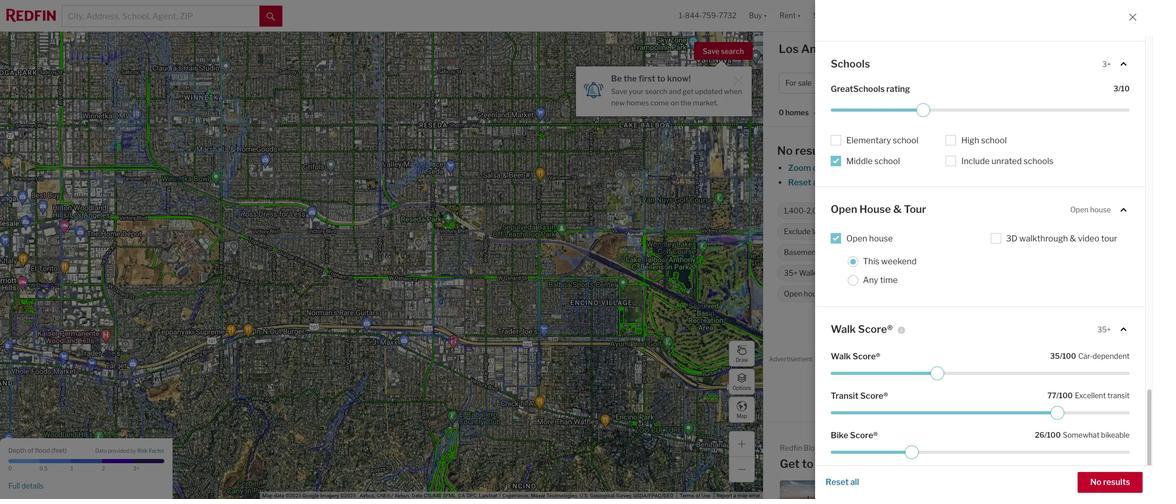 Task type: locate. For each thing, give the bounding box(es) containing it.
homes
[[870, 42, 909, 56]]

2 vertical spatial walk
[[831, 352, 851, 362]]

save up new
[[611, 87, 628, 96]]

redfin link
[[893, 326, 918, 336]]

the right 'be'
[[624, 74, 637, 84]]

1 vertical spatial angeles,
[[871, 458, 918, 471]]

1 horizontal spatial no
[[1091, 478, 1102, 488]]

1 horizontal spatial /
[[499, 494, 501, 499]]

3 /10
[[1114, 84, 1130, 93]]

the
[[624, 74, 637, 84], [681, 99, 692, 107], [1040, 497, 1051, 500]]

0 vertical spatial weekend
[[882, 257, 917, 267]]

provided
[[108, 448, 129, 455]]

use
[[702, 494, 711, 499]]

your right one
[[917, 178, 934, 188]]

results
[[795, 144, 833, 158], [1104, 478, 1131, 488]]

angeles, down bike score®
[[871, 458, 918, 471]]

score®
[[858, 323, 893, 336], [853, 352, 881, 362], [861, 392, 888, 402], [850, 431, 878, 441]]

1 vertical spatial search
[[645, 87, 668, 96]]

1 horizontal spatial weekend
[[882, 257, 917, 267]]

data provided by risk factor
[[95, 448, 164, 455]]

high school
[[962, 136, 1007, 146]]

/10
[[1119, 84, 1130, 93]]

first
[[639, 74, 656, 84]]

school
[[893, 136, 919, 146], [981, 136, 1007, 146], [875, 157, 900, 166]]

flood
[[35, 447, 50, 455]]

1 vertical spatial redfin
[[893, 326, 918, 336]]

report
[[1125, 358, 1141, 364], [717, 494, 732, 499]]

0 horizontal spatial airbus,
[[360, 494, 376, 499]]

0 vertical spatial bike
[[881, 269, 896, 278]]

1 horizontal spatial map
[[737, 413, 747, 419]]

weekend
[[882, 257, 917, 267], [841, 290, 872, 299]]

0 vertical spatial no
[[778, 144, 793, 158]]

airbus, right ,
[[360, 494, 376, 499]]

1 vertical spatial homes
[[786, 108, 809, 117]]

1 horizontal spatial filters
[[936, 178, 958, 188]]

0 vertical spatial all
[[813, 178, 822, 188]]

exclude land leases
[[784, 227, 850, 236]]

exclude 55+ communities
[[940, 227, 1028, 236]]

options button
[[729, 369, 755, 395]]

report left the ad
[[1125, 358, 1141, 364]]

None range field
[[831, 104, 1130, 117], [831, 367, 1130, 381], [831, 407, 1130, 420], [831, 446, 1130, 460], [831, 104, 1130, 117], [831, 367, 1130, 381], [831, 407, 1130, 420], [831, 446, 1130, 460]]

0
[[779, 108, 784, 117], [8, 466, 12, 472]]

1 horizontal spatial all
[[851, 478, 859, 488]]

1 horizontal spatial report
[[1125, 358, 1141, 364]]

1 horizontal spatial your
[[917, 178, 934, 188]]

0 horizontal spatial 0
[[8, 466, 12, 472]]

)
[[65, 447, 67, 455]]

0 vertical spatial &
[[894, 203, 902, 216]]

los up for
[[779, 42, 799, 56]]

1 horizontal spatial house
[[869, 234, 893, 244]]

get
[[780, 458, 800, 471]]

redfin for redfin
[[893, 326, 918, 336]]

2 exclude from the left
[[940, 227, 967, 236]]

open up have
[[847, 234, 868, 244]]

have view
[[847, 248, 882, 257]]

0 left •
[[779, 108, 784, 117]]

bike up know
[[831, 431, 849, 441]]

2 score from the left
[[897, 269, 917, 278]]

search inside button
[[721, 47, 744, 56]]

1 horizontal spatial of
[[696, 494, 701, 499]]

0 horizontal spatial /
[[391, 494, 393, 499]]

1 horizontal spatial data
[[412, 494, 423, 499]]

score® up transit score®
[[853, 352, 881, 362]]

one
[[890, 178, 905, 188]]

house left this
[[804, 290, 825, 299]]

no up zoom on the top right of page
[[778, 144, 793, 158]]

open down 35+ walk score
[[784, 290, 803, 299]]

google image
[[3, 486, 37, 500]]

1 horizontal spatial airbus,
[[395, 494, 411, 499]]

weekend down "any"
[[841, 290, 872, 299]]

map inside button
[[737, 413, 747, 419]]

school right elementary
[[893, 136, 919, 146]]

open house this weekend
[[784, 290, 872, 299]]

all down out
[[813, 178, 822, 188]]

open
[[831, 203, 858, 216], [1071, 206, 1089, 214], [847, 234, 868, 244], [784, 290, 803, 299]]

walk score®
[[831, 323, 893, 336], [831, 352, 881, 362]]

no results up zoom out button
[[778, 144, 833, 158]]

type
[[913, 79, 929, 88]]

exclude down 1,400-
[[784, 227, 811, 236]]

top
[[1042, 488, 1054, 496]]

tour
[[1102, 234, 1118, 244]]

draw
[[736, 357, 748, 363]]

0 horizontal spatial open house
[[847, 234, 893, 244]]

to right up
[[1022, 207, 1029, 216]]

1 horizontal spatial los
[[848, 458, 868, 471]]

homes right new
[[627, 99, 649, 107]]

walk down basement
[[799, 269, 816, 278]]

usda/fpac/geo
[[634, 494, 674, 499]]

los
[[779, 42, 799, 56], [848, 458, 868, 471]]

map down options
[[737, 413, 747, 419]]

1 vertical spatial results
[[1104, 478, 1131, 488]]

1 horizontal spatial exclude
[[940, 227, 967, 236]]

1 horizontal spatial &
[[1070, 234, 1077, 244]]

see
[[995, 178, 1009, 188]]

0 horizontal spatial save
[[611, 87, 628, 96]]

terms
[[680, 494, 695, 499]]

0 vertical spatial open house
[[1071, 206, 1111, 214]]

1 vertical spatial /100
[[1057, 392, 1073, 400]]

save inside save your search and get updated when new homes come on the market.
[[611, 87, 628, 96]]

0 horizontal spatial of
[[28, 447, 34, 455]]

landsat
[[479, 494, 498, 499]]

1
[[71, 466, 73, 472]]

factor
[[149, 448, 164, 455]]

1 vertical spatial walk score®
[[831, 352, 881, 362]]

rating
[[887, 84, 911, 94]]

school right high
[[981, 136, 1007, 146]]

draw button
[[729, 341, 755, 367]]

0 vertical spatial homes
[[627, 99, 649, 107]]

0 up full
[[8, 466, 12, 472]]

score down this weekend
[[897, 269, 917, 278]]

homes
[[627, 99, 649, 107], [786, 108, 809, 117], [1033, 178, 1060, 188]]

©2023 left ,
[[340, 494, 356, 499]]

error
[[749, 494, 760, 499]]

walk score® down this
[[831, 323, 893, 336]]

1 horizontal spatial bike
[[881, 269, 896, 278]]

1 horizontal spatial open house
[[1071, 206, 1111, 214]]

ca
[[851, 42, 868, 56], [920, 458, 937, 471], [459, 494, 465, 499]]

:
[[837, 108, 839, 117]]

0 vertical spatial reset
[[788, 178, 812, 188]]

0 horizontal spatial homes
[[627, 99, 649, 107]]

your down first
[[629, 87, 644, 96]]

any
[[863, 276, 879, 286]]

data left provided
[[95, 448, 107, 455]]

more right see
[[1011, 178, 1031, 188]]

1 vertical spatial all
[[851, 478, 859, 488]]

1 horizontal spatial results
[[1104, 478, 1131, 488]]

2 vertical spatial /100
[[1045, 431, 1061, 440]]

/100 left the car-
[[1060, 352, 1077, 361]]

remove 35+ walk score image
[[843, 270, 850, 277]]

reset inside zoom out reset all filters or remove one of your filters below to see more homes
[[788, 178, 812, 188]]

to inside dialog
[[657, 74, 666, 84]]

open up private pool
[[1071, 206, 1089, 214]]

0 vertical spatial no results
[[778, 144, 833, 158]]

1 vertical spatial 0
[[8, 466, 12, 472]]

2 / from the left
[[499, 494, 501, 499]]

/100 left excellent
[[1057, 392, 1073, 400]]

1 vertical spatial no
[[1091, 478, 1102, 488]]

exclude down days
[[940, 227, 967, 236]]

0 horizontal spatial search
[[645, 87, 668, 96]]

1-844-759-7732 link
[[679, 11, 737, 20]]

2 horizontal spatial house
[[1091, 206, 1111, 214]]

bike down this weekend
[[881, 269, 896, 278]]

come
[[651, 99, 669, 107]]

score left remove 35+ walk score "icon"
[[818, 269, 838, 278]]

this
[[863, 257, 880, 267]]

•
[[814, 109, 817, 118]]

2 filters from the left
[[936, 178, 958, 188]]

for
[[786, 79, 797, 88]]

0 horizontal spatial all
[[813, 178, 822, 188]]

0 horizontal spatial map
[[262, 494, 273, 499]]

0 horizontal spatial score
[[818, 269, 838, 278]]

search down "7732"
[[721, 47, 744, 56]]

/ right the landsat
[[499, 494, 501, 499]]

1 horizontal spatial no results
[[1091, 478, 1131, 488]]

2 horizontal spatial of
[[907, 178, 915, 188]]

/100 for transit score®
[[1057, 392, 1073, 400]]

report a map error link
[[717, 494, 760, 499]]

results inside button
[[1104, 478, 1131, 488]]

1 ©2023 from the left
[[286, 494, 301, 499]]

0 vertical spatial 3+
[[1103, 60, 1111, 68]]

1 horizontal spatial 0
[[779, 108, 784, 117]]

35+
[[784, 269, 798, 278], [1098, 325, 1111, 334]]

7732
[[719, 11, 737, 20]]

0 vertical spatial angeles,
[[801, 42, 849, 56]]

0 horizontal spatial results
[[795, 144, 833, 158]]

2 horizontal spatial the
[[1040, 497, 1051, 500]]

1 vertical spatial more
[[1108, 445, 1129, 455]]

0 inside 0 homes •
[[779, 108, 784, 117]]

save for save search
[[703, 47, 720, 56]]

score® up get to know los angeles, ca
[[850, 431, 878, 441]]

csumb
[[424, 494, 442, 499]]

airbus, right cnes on the bottom of page
[[395, 494, 411, 499]]

2 vertical spatial homes
[[1033, 178, 1060, 188]]

score® for bike
[[850, 431, 878, 441]]

walk down this
[[831, 323, 856, 336]]

3d
[[1007, 234, 1018, 244]]

los up reset all
[[848, 458, 868, 471]]

score
[[818, 269, 838, 278], [897, 269, 917, 278]]

school down the elementary school
[[875, 157, 900, 166]]

reset inside button
[[826, 478, 849, 488]]

map
[[738, 494, 748, 499]]

1 / from the left
[[391, 494, 393, 499]]

all down get to know los angeles, ca
[[851, 478, 859, 488]]

26 /100 somewhat bikeable
[[1035, 431, 1130, 440]]

/ right cnes on the bottom of page
[[391, 494, 393, 499]]

ad region
[[769, 364, 1148, 411]]

0 horizontal spatial no results
[[778, 144, 833, 158]]

0 vertical spatial los
[[779, 42, 799, 56]]

filters left or
[[824, 178, 847, 188]]

open house up pool
[[1071, 206, 1111, 214]]

data left csumb
[[412, 494, 423, 499]]

1 score from the left
[[818, 269, 838, 278]]

35+ up dependent
[[1098, 325, 1111, 334]]

no inside button
[[1091, 478, 1102, 488]]

1 vertical spatial of
[[28, 447, 34, 455]]

report inside button
[[1125, 358, 1141, 364]]

of for depth of flood ( feet )
[[28, 447, 34, 455]]

35
[[1051, 352, 1060, 361]]

walk score® up transit score®
[[831, 352, 881, 362]]

homes left •
[[786, 108, 809, 117]]

1 exclude from the left
[[784, 227, 811, 236]]

house right the remove hoa up to $250/month image
[[1091, 206, 1111, 214]]

the inside save your search and get updated when new homes come on the market.
[[681, 99, 692, 107]]

0 vertical spatial ca
[[851, 42, 868, 56]]

leases
[[828, 227, 850, 236]]

schools
[[1024, 157, 1054, 166]]

1 vertical spatial data
[[412, 494, 423, 499]]

0 horizontal spatial the
[[624, 74, 637, 84]]

0 horizontal spatial more
[[1011, 178, 1031, 188]]

results up buildings
[[1104, 478, 1131, 488]]

1 horizontal spatial 35+
[[1098, 325, 1111, 334]]

©2023 right data
[[286, 494, 301, 499]]

0 horizontal spatial no
[[778, 144, 793, 158]]

open house up view
[[847, 234, 893, 244]]

data
[[95, 448, 107, 455], [412, 494, 423, 499]]

results up out
[[795, 144, 833, 158]]

reset down know
[[826, 478, 849, 488]]

1 vertical spatial ca
[[920, 458, 937, 471]]

no results up buildings
[[1091, 478, 1131, 488]]

& left the video
[[1070, 234, 1077, 244]]

communities
[[983, 227, 1028, 236]]

report for report ad
[[1125, 358, 1141, 364]]

0 vertical spatial map
[[737, 413, 747, 419]]

tour
[[904, 203, 927, 216]]

2 vertical spatial redfin
[[780, 444, 803, 453]]

filters left below
[[936, 178, 958, 188]]

house up view
[[869, 234, 893, 244]]

more inside zoom out reset all filters or remove one of your filters below to see more homes
[[1011, 178, 1031, 188]]

save down 759-
[[703, 47, 720, 56]]

/100 left somewhat
[[1045, 431, 1061, 440]]

hoa
[[995, 207, 1010, 216]]

view
[[866, 248, 882, 257]]

score® for walk
[[853, 352, 881, 362]]

of right one
[[907, 178, 915, 188]]

0 vertical spatial 35+
[[784, 269, 798, 278]]

map
[[737, 413, 747, 419], [262, 494, 273, 499]]

on
[[671, 99, 679, 107]]

no up buildings
[[1091, 478, 1102, 488]]

1 horizontal spatial save
[[703, 47, 720, 56]]

homes down schools
[[1033, 178, 1060, 188]]

2 ©2023 from the left
[[340, 494, 356, 499]]

car-
[[1079, 352, 1093, 361]]

school for middle school
[[875, 157, 900, 166]]

score® right transit
[[861, 392, 888, 402]]

the down top
[[1040, 497, 1051, 500]]

include unrated schools
[[962, 157, 1054, 166]]

more down bikeable at the right of page
[[1108, 445, 1129, 455]]

1 vertical spatial your
[[917, 178, 934, 188]]

0 vertical spatial redfin
[[888, 207, 911, 216]]

to left see
[[985, 178, 993, 188]]

basement
[[784, 248, 819, 257]]

1 vertical spatial reset
[[826, 478, 849, 488]]

schools
[[831, 57, 870, 70]]

0 horizontal spatial ©2023
[[286, 494, 301, 499]]

weekend up 26+ bike score on the bottom right of the page
[[882, 257, 917, 267]]

0 horizontal spatial reset
[[788, 178, 812, 188]]

search up come
[[645, 87, 668, 96]]

1 vertical spatial save
[[611, 87, 628, 96]]

technologies,
[[547, 494, 579, 499]]

2 vertical spatial ca
[[459, 494, 465, 499]]

the right on
[[681, 99, 692, 107]]

1 vertical spatial report
[[717, 494, 732, 499]]

1 horizontal spatial reset
[[826, 478, 849, 488]]

risk factor link
[[137, 448, 164, 456]]

report for report a map error
[[717, 494, 732, 499]]

1 horizontal spatial search
[[721, 47, 744, 56]]

know!
[[667, 74, 691, 84]]

to down blog
[[802, 458, 814, 471]]

to inside zoom out reset all filters or remove one of your filters below to see more homes
[[985, 178, 993, 188]]

1 vertical spatial walk
[[831, 323, 856, 336]]

score® for transit
[[861, 392, 888, 402]]

0 horizontal spatial your
[[629, 87, 644, 96]]

read more link
[[1086, 444, 1137, 456]]

$250/month
[[1031, 207, 1074, 216]]

35+ down basement
[[784, 269, 798, 278]]

than
[[927, 207, 942, 216]]

2 walk score® from the top
[[831, 352, 881, 362]]

0 vertical spatial /100
[[1060, 352, 1077, 361]]

homes inside 0 homes •
[[786, 108, 809, 117]]

1 vertical spatial 35+
[[1098, 325, 1111, 334]]

reset down zoom on the top right of page
[[788, 178, 812, 188]]

house
[[860, 203, 891, 216]]

0 horizontal spatial exclude
[[784, 227, 811, 236]]

walk up transit
[[831, 352, 851, 362]]

/100 for bike score®
[[1045, 431, 1061, 440]]

feet
[[53, 447, 65, 455]]

to right first
[[657, 74, 666, 84]]

map left data
[[262, 494, 273, 499]]

& right on
[[894, 203, 902, 216]]

score® down "any"
[[858, 323, 893, 336]]

somewhat
[[1063, 431, 1100, 440]]

private
[[1056, 227, 1081, 236]]

save inside button
[[703, 47, 720, 56]]

report left a
[[717, 494, 732, 499]]

a
[[734, 494, 737, 499]]

of left use at the right of the page
[[696, 494, 701, 499]]

transit
[[831, 392, 859, 402]]

angeles, up 'schools'
[[801, 42, 849, 56]]

of left flood
[[28, 447, 34, 455]]



Task type: vqa. For each thing, say whether or not it's contained in the screenshot.
the bottom Reset
yes



Task type: describe. For each thing, give the bounding box(es) containing it.
1 airbus, from the left
[[360, 494, 376, 499]]

1 vertical spatial 3+
[[133, 466, 139, 472]]

exclude for exclude land leases
[[784, 227, 811, 236]]

1 filters from the left
[[824, 178, 847, 188]]

score for 26+ bike score
[[897, 269, 917, 278]]

transit
[[1108, 392, 1130, 400]]

sale
[[929, 42, 953, 56]]

all inside reset all button
[[851, 478, 859, 488]]

excellent
[[1075, 392, 1106, 400]]

City, Address, School, Agent, ZIP search field
[[62, 6, 260, 27]]

save for save your search and get updated when new homes come on the market.
[[611, 87, 628, 96]]

survey,
[[616, 494, 632, 499]]

35+ for 35+ walk score
[[784, 269, 798, 278]]

1 horizontal spatial angeles,
[[871, 458, 918, 471]]

55+
[[968, 227, 982, 236]]

& for house
[[894, 203, 902, 216]]

home
[[891, 79, 912, 88]]

search inside save your search and get updated when new homes come on the market.
[[645, 87, 668, 96]]

35+ for 35+
[[1098, 325, 1111, 334]]

0 for 0 homes •
[[779, 108, 784, 117]]

0 homes •
[[779, 108, 817, 118]]

the inside 13 top apartment buildings in the hollywoo
[[1040, 497, 1051, 500]]

read more
[[1086, 445, 1129, 455]]

2 horizontal spatial ca
[[920, 458, 937, 471]]

1 horizontal spatial ca
[[851, 42, 868, 56]]

1-
[[679, 11, 685, 20]]

dependent
[[1093, 352, 1130, 361]]

elementary school
[[847, 136, 919, 146]]

77
[[1048, 392, 1057, 400]]

depth of flood ( feet )
[[8, 447, 67, 455]]

3
[[1114, 84, 1119, 93]]

score for 35+ walk score
[[818, 269, 838, 278]]

get
[[683, 87, 694, 96]]

0 vertical spatial house
[[1091, 206, 1111, 214]]

26+
[[866, 269, 879, 278]]

2 airbus, from the left
[[395, 494, 411, 499]]

zoom out reset all filters or remove one of your filters below to see more homes
[[788, 163, 1060, 188]]

price button
[[836, 73, 880, 94]]

0 horizontal spatial weekend
[[841, 290, 872, 299]]

private pool
[[1056, 227, 1097, 236]]

1,400-
[[784, 207, 807, 216]]

maxar
[[531, 494, 546, 499]]

map region
[[0, 14, 794, 500]]

submit search image
[[267, 12, 275, 21]]

land
[[812, 227, 827, 236]]

on
[[877, 207, 887, 216]]

1 horizontal spatial 3+
[[1103, 60, 1111, 68]]

imagery
[[320, 494, 339, 499]]

map button
[[729, 397, 755, 423]]

redfin blog
[[780, 444, 820, 453]]

0 vertical spatial data
[[95, 448, 107, 455]]

zoom out button
[[788, 163, 827, 173]]

open up leases
[[831, 203, 858, 216]]

your inside zoom out reset all filters or remove one of your filters below to see more homes
[[917, 178, 934, 188]]

video
[[1078, 234, 1100, 244]]

any time
[[863, 276, 898, 286]]

full details button
[[8, 482, 44, 491]]

of inside zoom out reset all filters or remove one of your filters below to see more homes
[[907, 178, 915, 188]]

map data ©2023 google  imagery ©2023 , airbus, cnes / airbus, data csumb sfml, ca opc, landsat / copernicus, maxar technologies, u.s. geological survey, usda/fpac/geo
[[262, 494, 674, 499]]

13 top apartment buildings in the hollywoo
[[1033, 488, 1121, 500]]

2,000
[[807, 207, 828, 216]]

home type button
[[884, 73, 948, 94]]

have
[[847, 248, 864, 257]]

los angeles, ca homes for sale
[[779, 42, 953, 56]]

bike score®
[[831, 431, 878, 441]]

sort
[[822, 108, 837, 117]]

remove hoa up to $250/month image
[[1080, 208, 1086, 214]]

data
[[274, 494, 284, 499]]

get to know los angeles, ca
[[780, 458, 937, 471]]

13 top apartment buildings in the hollywoo link
[[958, 481, 1124, 500]]

1 horizontal spatial more
[[1108, 445, 1129, 455]]

new
[[611, 99, 625, 107]]

by
[[130, 448, 136, 455]]

reset all filters button
[[788, 178, 847, 188]]

home type
[[891, 79, 929, 88]]

homes inside save your search and get updated when new homes come on the market.
[[627, 99, 649, 107]]

updated
[[695, 87, 723, 96]]

1 vertical spatial los
[[848, 458, 868, 471]]

days
[[950, 207, 966, 216]]

0.5
[[40, 466, 48, 472]]

details
[[21, 482, 44, 491]]

transit score®
[[831, 392, 888, 402]]

2 vertical spatial house
[[804, 290, 825, 299]]

0 for 0
[[8, 466, 12, 472]]

high
[[962, 136, 980, 146]]

map for map data ©2023 google  imagery ©2023 , airbus, cnes / airbus, data csumb sfml, ca opc, landsat / copernicus, maxar technologies, u.s. geological survey, usda/fpac/geo
[[262, 494, 273, 499]]

all inside zoom out reset all filters or remove one of your filters below to see more homes
[[813, 178, 822, 188]]

homes inside zoom out reset all filters or remove one of your filters below to see more homes
[[1033, 178, 1060, 188]]

and
[[669, 87, 681, 96]]

your inside save your search and get updated when new homes come on the market.
[[629, 87, 644, 96]]

35 /100 car-dependent
[[1051, 352, 1130, 361]]

exclude for exclude 55+ communities
[[940, 227, 967, 236]]

school for high school
[[981, 136, 1007, 146]]

geological
[[590, 494, 615, 499]]

0 vertical spatial walk
[[799, 269, 816, 278]]

remove 1,400-2,000 sq. ft. image
[[854, 208, 860, 214]]

below
[[960, 178, 984, 188]]

redfin for redfin blog
[[780, 444, 803, 453]]

26
[[1035, 431, 1045, 440]]

& for walkthrough
[[1070, 234, 1077, 244]]

read
[[1086, 445, 1106, 455]]

for
[[911, 42, 927, 56]]

1 vertical spatial house
[[869, 234, 893, 244]]

pool
[[1082, 227, 1097, 236]]

greatschools rating
[[831, 84, 911, 94]]

middle school
[[847, 157, 900, 166]]

1 walk score® from the top
[[831, 323, 893, 336]]

options
[[733, 385, 752, 391]]

price
[[843, 79, 860, 88]]

no results inside button
[[1091, 478, 1131, 488]]

26+ bike score
[[866, 269, 917, 278]]

in
[[1033, 497, 1039, 500]]

3d walkthrough & video tour
[[1007, 234, 1118, 244]]

save search button
[[694, 42, 753, 60]]

report a map error
[[717, 494, 760, 499]]

35+ walk score
[[784, 269, 838, 278]]

middle
[[847, 157, 873, 166]]

map for map
[[737, 413, 747, 419]]

1 vertical spatial open house
[[847, 234, 893, 244]]

7
[[944, 207, 948, 216]]

of for terms of use
[[696, 494, 701, 499]]

copernicus,
[[502, 494, 530, 499]]

be the first to know! dialog
[[576, 60, 752, 116]]

1 vertical spatial bike
[[831, 431, 849, 441]]

out
[[813, 163, 826, 173]]

this weekend
[[863, 257, 917, 267]]

elementary
[[847, 136, 891, 146]]

ft.
[[840, 207, 847, 216]]

/100 for walk score®
[[1060, 352, 1077, 361]]

0 horizontal spatial ca
[[459, 494, 465, 499]]

open house & tour
[[831, 203, 927, 216]]

apartment
[[1056, 488, 1091, 496]]

reset all
[[826, 478, 859, 488]]

report ad
[[1125, 358, 1148, 364]]

buildings
[[1092, 488, 1121, 496]]

depth
[[8, 447, 26, 455]]

advertisement
[[769, 356, 813, 364]]

school for elementary school
[[893, 136, 919, 146]]



